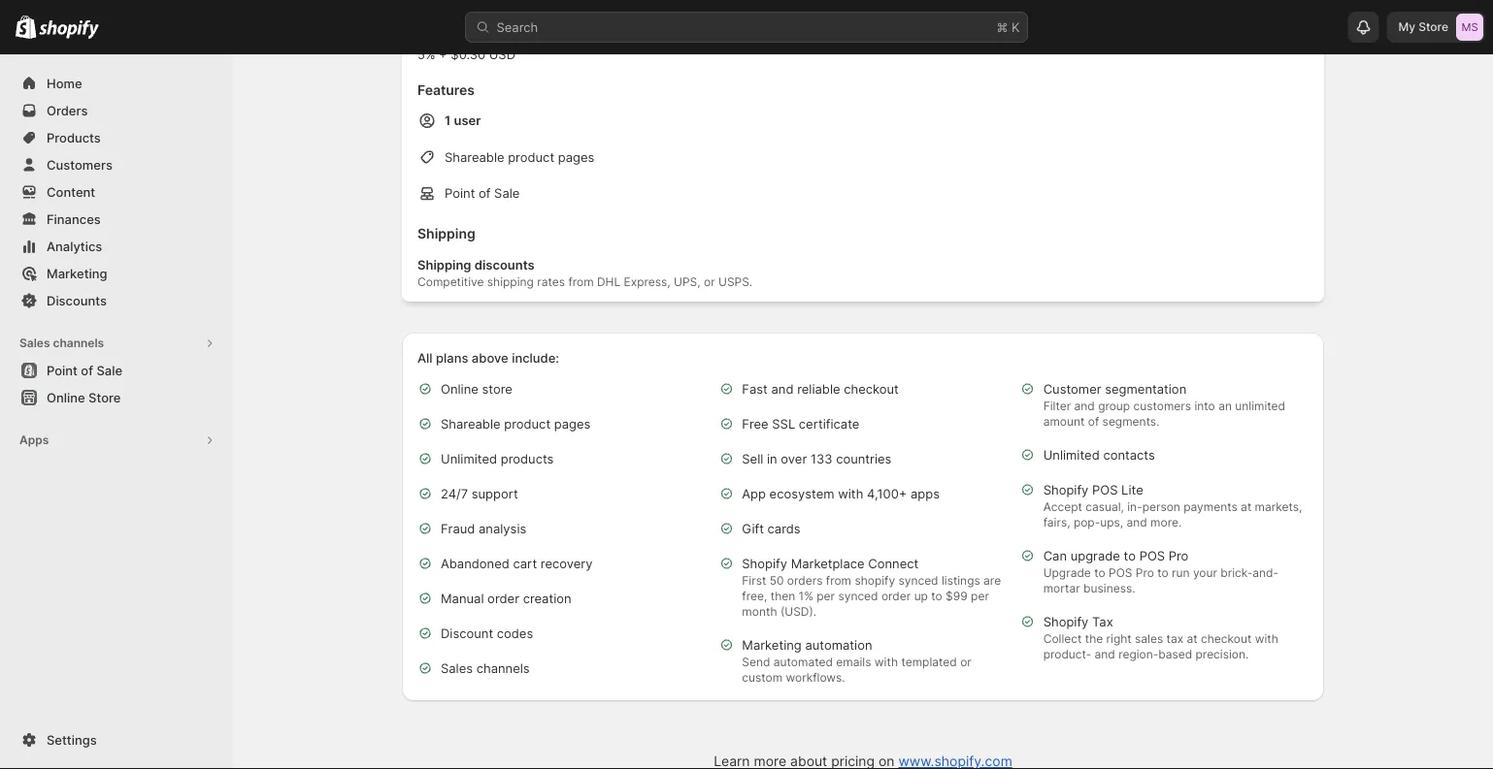 Task type: describe. For each thing, give the bounding box(es) containing it.
can
[[1043, 549, 1067, 564]]

product for features
[[508, 150, 554, 165]]

0 horizontal spatial with
[[838, 486, 863, 501]]

and inside shopify pos lite accept casual, in-person payments at markets, fairs, pop-ups, and more.
[[1127, 516, 1147, 530]]

features
[[417, 82, 475, 98]]

countries
[[836, 451, 892, 466]]

cards
[[768, 521, 801, 536]]

shopify for shopify tax
[[1043, 615, 1089, 630]]

analytics
[[47, 239, 102, 254]]

based
[[1158, 648, 1192, 662]]

amount
[[1043, 415, 1085, 429]]

k
[[1012, 19, 1020, 34]]

0 horizontal spatial synced
[[838, 590, 878, 604]]

customers
[[47, 157, 113, 172]]

5%
[[417, 47, 435, 62]]

and-
[[1253, 566, 1279, 581]]

24/7 support
[[441, 486, 518, 501]]

shopify image
[[16, 15, 36, 39]]

analysis
[[479, 521, 526, 536]]

codes
[[497, 626, 533, 641]]

automated
[[774, 656, 833, 670]]

to right upgrade
[[1124, 549, 1136, 564]]

plans
[[436, 350, 468, 366]]

customers
[[1133, 400, 1191, 414]]

dhl
[[597, 275, 621, 289]]

rates inside shipping discounts competitive shipping rates from dhl express, ups, or usps.
[[537, 275, 565, 289]]

express,
[[624, 275, 671, 289]]

1%
[[799, 590, 814, 604]]

shopify marketplace connect first 50 orders from shopify synced listings are free, then 1% per synced order up to $99 per month (usd).
[[742, 556, 1001, 619]]

online store button
[[0, 384, 233, 412]]

fraud
[[441, 521, 475, 536]]

fairs,
[[1043, 516, 1070, 530]]

emails
[[836, 656, 871, 670]]

to down upgrade
[[1094, 566, 1105, 581]]

0 vertical spatial pro
[[1169, 549, 1189, 564]]

markets,
[[1255, 500, 1302, 515]]

discounts
[[47, 293, 107, 308]]

1 per from the left
[[817, 590, 835, 604]]

sell in over 133 countries
[[742, 451, 892, 466]]

store for my store
[[1419, 20, 1448, 34]]

discount codes
[[441, 626, 533, 641]]

payments
[[1184, 500, 1238, 515]]

apps button
[[12, 427, 221, 454]]

casual,
[[1086, 500, 1124, 515]]

or inside marketing automation send automated emails with templated or custom workflows.
[[960, 656, 972, 670]]

an
[[1219, 400, 1232, 414]]

shareable for features
[[445, 150, 504, 165]]

all plans above include:
[[417, 350, 559, 366]]

1 user
[[445, 113, 481, 128]]

sale inside button
[[96, 363, 122, 378]]

unlimited for unlimited contacts
[[1043, 448, 1100, 463]]

to left run
[[1157, 566, 1169, 581]]

unlimited products
[[441, 451, 554, 466]]

marketplace
[[791, 556, 865, 571]]

with inside shopify tax collect the right sales tax at checkout with product- and region-based precision.
[[1255, 633, 1278, 647]]

mortar
[[1043, 582, 1080, 596]]

right
[[1106, 633, 1132, 647]]

to inside shopify marketplace connect first 50 orders from shopify synced listings are free, then 1% per synced order up to $99 per month (usd).
[[931, 590, 942, 604]]

content
[[47, 184, 95, 200]]

segments.
[[1102, 415, 1160, 429]]

listings
[[942, 574, 980, 588]]

fast and reliable checkout
[[742, 382, 899, 397]]

unlimited
[[1235, 400, 1285, 414]]

templated
[[901, 656, 957, 670]]

fast
[[742, 382, 768, 397]]

run
[[1172, 566, 1190, 581]]

discounts link
[[12, 287, 221, 315]]

from inside shipping discounts competitive shipping rates from dhl express, ups, or usps.
[[568, 275, 594, 289]]

online store
[[441, 382, 513, 397]]

home link
[[12, 70, 221, 97]]

$99
[[946, 590, 968, 604]]

online store link
[[12, 384, 221, 412]]

sales channels button
[[12, 330, 221, 357]]

lite
[[1121, 483, 1143, 498]]

automation
[[805, 638, 872, 653]]

shipping for shipping discounts competitive shipping rates from dhl express, ups, or usps.
[[417, 257, 471, 272]]

shopify for shopify marketplace connect
[[742, 556, 787, 571]]

1 horizontal spatial sales
[[441, 661, 473, 676]]

abandoned cart recovery
[[441, 556, 593, 571]]

customer segmentation filter and group customers into an unlimited amount of segments.
[[1043, 382, 1285, 429]]

shareable for all plans above include:
[[441, 416, 501, 432]]

marketing link
[[12, 260, 221, 287]]

1 horizontal spatial sale
[[494, 186, 520, 201]]

can upgrade to pos pro upgrade to pos pro to run your brick-and- mortar business.
[[1043, 549, 1279, 596]]

and right fast
[[771, 382, 794, 397]]

workflows.
[[786, 671, 845, 685]]

⌘ k
[[997, 19, 1020, 34]]

connect
[[868, 556, 919, 571]]

shareable product pages for all plans above include:
[[441, 416, 591, 432]]

online credit card rates 5% + $0.30 usd
[[417, 28, 560, 62]]

1 horizontal spatial sales channels
[[441, 661, 530, 676]]

channels inside sales channels button
[[53, 336, 104, 350]]

home
[[47, 76, 82, 91]]

usps.
[[718, 275, 753, 289]]

gift cards
[[742, 521, 801, 536]]

collect
[[1043, 633, 1082, 647]]

1 horizontal spatial channels
[[476, 661, 530, 676]]

0 horizontal spatial order
[[487, 591, 519, 606]]

ups,
[[1100, 516, 1123, 530]]

content link
[[12, 179, 221, 206]]

person
[[1142, 500, 1180, 515]]

133
[[811, 451, 832, 466]]

shopify
[[855, 574, 895, 588]]

pages for features
[[558, 150, 594, 165]]

⌘
[[997, 19, 1008, 34]]

first
[[742, 574, 766, 588]]

finances link
[[12, 206, 221, 233]]

1 horizontal spatial synced
[[898, 574, 938, 588]]

from inside shopify marketplace connect first 50 orders from shopify synced listings are free, then 1% per synced order up to $99 per month (usd).
[[826, 574, 851, 588]]

upgrade
[[1071, 549, 1120, 564]]

$0.30
[[451, 47, 485, 62]]

manual order creation
[[441, 591, 571, 606]]

certificate
[[799, 416, 860, 432]]

shipping
[[487, 275, 534, 289]]

gift
[[742, 521, 764, 536]]

sales channels inside button
[[19, 336, 104, 350]]

1 horizontal spatial point of sale
[[445, 186, 520, 201]]

apps
[[911, 486, 940, 501]]

precision.
[[1196, 648, 1249, 662]]



Task type: vqa. For each thing, say whether or not it's contained in the screenshot.
the topmost "Settings" link
no



Task type: locate. For each thing, give the bounding box(es) containing it.
shopify image
[[39, 20, 99, 39]]

point of sale inside button
[[47, 363, 122, 378]]

sales
[[1135, 633, 1163, 647]]

0 horizontal spatial point of sale
[[47, 363, 122, 378]]

or right templated
[[960, 656, 972, 670]]

shopify
[[1043, 483, 1089, 498], [742, 556, 787, 571], [1043, 615, 1089, 630]]

checkout up precision.
[[1201, 633, 1252, 647]]

1 horizontal spatial marketing
[[742, 638, 802, 653]]

0 vertical spatial synced
[[898, 574, 938, 588]]

in
[[767, 451, 777, 466]]

shareable product pages
[[445, 150, 594, 165], [441, 416, 591, 432]]

at right tax
[[1187, 633, 1198, 647]]

1 vertical spatial sale
[[96, 363, 122, 378]]

1 vertical spatial product
[[504, 416, 551, 432]]

usd
[[489, 47, 516, 62]]

shopify inside shopify pos lite accept casual, in-person payments at markets, fairs, pop-ups, and more.
[[1043, 483, 1089, 498]]

1 horizontal spatial pro
[[1169, 549, 1189, 564]]

channels
[[53, 336, 104, 350], [476, 661, 530, 676]]

1 horizontal spatial of
[[479, 186, 491, 201]]

sales down discount
[[441, 661, 473, 676]]

(usd).
[[780, 605, 817, 619]]

1 vertical spatial marketing
[[742, 638, 802, 653]]

app ecosystem with 4,100+ apps
[[742, 486, 940, 501]]

1 horizontal spatial checkout
[[1201, 633, 1252, 647]]

upgrade
[[1043, 566, 1091, 581]]

online for online store
[[47, 390, 85, 405]]

0 vertical spatial shareable product pages
[[445, 150, 594, 165]]

at left markets, on the bottom of page
[[1241, 500, 1252, 515]]

rates
[[529, 28, 560, 43], [537, 275, 565, 289]]

per down are
[[971, 590, 989, 604]]

0 vertical spatial rates
[[529, 28, 560, 43]]

1 vertical spatial pages
[[554, 416, 591, 432]]

from down marketplace
[[826, 574, 851, 588]]

and inside shopify tax collect the right sales tax at checkout with product- and region-based precision.
[[1095, 648, 1115, 662]]

marketing
[[47, 266, 107, 281], [742, 638, 802, 653]]

business.
[[1084, 582, 1135, 596]]

point of sale link
[[12, 357, 221, 384]]

24/7
[[441, 486, 468, 501]]

sales
[[19, 336, 50, 350], [441, 661, 473, 676]]

shareable product pages for features
[[445, 150, 594, 165]]

0 horizontal spatial point
[[47, 363, 78, 378]]

of up discounts
[[479, 186, 491, 201]]

shopify up accept
[[1043, 483, 1089, 498]]

order
[[881, 590, 911, 604], [487, 591, 519, 606]]

point of sale up online store
[[47, 363, 122, 378]]

and down customer
[[1074, 400, 1095, 414]]

shareable product pages down user
[[445, 150, 594, 165]]

1 vertical spatial from
[[826, 574, 851, 588]]

0 vertical spatial point
[[445, 186, 475, 201]]

1 vertical spatial sales
[[441, 661, 473, 676]]

with left the 4,100+
[[838, 486, 863, 501]]

settings
[[47, 733, 97, 748]]

list
[[417, 0, 1309, 65], [417, 111, 1309, 209]]

2 horizontal spatial with
[[1255, 633, 1278, 647]]

synced down shopify
[[838, 590, 878, 604]]

unlimited contacts
[[1043, 448, 1155, 463]]

my
[[1398, 20, 1416, 34]]

ssl
[[772, 416, 795, 432]]

store inside "link"
[[88, 390, 121, 405]]

0 horizontal spatial or
[[704, 275, 715, 289]]

point of sale down user
[[445, 186, 520, 201]]

marketing for marketing
[[47, 266, 107, 281]]

marketing inside marketing automation send automated emails with templated or custom workflows.
[[742, 638, 802, 653]]

1 list from the top
[[417, 0, 1309, 65]]

sales channels
[[19, 336, 104, 350], [441, 661, 530, 676]]

1 vertical spatial with
[[1255, 633, 1278, 647]]

pos down more.
[[1139, 549, 1165, 564]]

sale down sales channels button
[[96, 363, 122, 378]]

0 horizontal spatial pro
[[1136, 566, 1154, 581]]

2 vertical spatial pos
[[1109, 566, 1132, 581]]

group
[[1098, 400, 1130, 414]]

0 vertical spatial store
[[1419, 20, 1448, 34]]

reliable
[[797, 382, 840, 397]]

shareable inside list
[[445, 150, 504, 165]]

0 vertical spatial pages
[[558, 150, 594, 165]]

shareable product pages up products
[[441, 416, 591, 432]]

1 vertical spatial shareable
[[441, 416, 501, 432]]

ecosystem
[[770, 486, 834, 501]]

marketing for marketing automation send automated emails with templated or custom workflows.
[[742, 638, 802, 653]]

0 vertical spatial product
[[508, 150, 554, 165]]

0 vertical spatial sales channels
[[19, 336, 104, 350]]

filter
[[1043, 400, 1071, 414]]

settings link
[[12, 727, 221, 754]]

sale up discounts
[[494, 186, 520, 201]]

50
[[770, 574, 784, 588]]

sales channels down "discounts"
[[19, 336, 104, 350]]

free
[[742, 416, 769, 432]]

0 vertical spatial channels
[[53, 336, 104, 350]]

pro left run
[[1136, 566, 1154, 581]]

with right emails
[[875, 656, 898, 670]]

1 vertical spatial store
[[88, 390, 121, 405]]

of down group
[[1088, 415, 1099, 429]]

of inside list
[[479, 186, 491, 201]]

0 vertical spatial with
[[838, 486, 863, 501]]

1 vertical spatial or
[[960, 656, 972, 670]]

1 horizontal spatial store
[[1419, 20, 1448, 34]]

0 vertical spatial pos
[[1092, 483, 1118, 498]]

2 list from the top
[[417, 111, 1309, 209]]

then
[[770, 590, 795, 604]]

0 vertical spatial or
[[704, 275, 715, 289]]

online up +
[[417, 28, 457, 43]]

online for online store
[[441, 382, 478, 397]]

list containing online credit card rates
[[417, 0, 1309, 65]]

shopify up the first
[[742, 556, 787, 571]]

products
[[501, 451, 554, 466]]

rates right 'shipping'
[[537, 275, 565, 289]]

1 vertical spatial at
[[1187, 633, 1198, 647]]

channels down codes
[[476, 661, 530, 676]]

of up online store
[[81, 363, 93, 378]]

segmentation
[[1105, 382, 1187, 397]]

to right the up
[[931, 590, 942, 604]]

the
[[1085, 633, 1103, 647]]

and down the in-
[[1127, 516, 1147, 530]]

1 horizontal spatial per
[[971, 590, 989, 604]]

order up codes
[[487, 591, 519, 606]]

pages
[[558, 150, 594, 165], [554, 416, 591, 432]]

pro up run
[[1169, 549, 1189, 564]]

1 shipping from the top
[[417, 226, 475, 242]]

shipping inside shipping discounts competitive shipping rates from dhl express, ups, or usps.
[[417, 257, 471, 272]]

0 horizontal spatial from
[[568, 275, 594, 289]]

store for online store
[[88, 390, 121, 405]]

0 horizontal spatial marketing
[[47, 266, 107, 281]]

store down "point of sale" button at the left top of page
[[88, 390, 121, 405]]

my store image
[[1456, 14, 1483, 41]]

1 horizontal spatial point
[[445, 186, 475, 201]]

channels down "discounts"
[[53, 336, 104, 350]]

manual
[[441, 591, 484, 606]]

unlimited down amount
[[1043, 448, 1100, 463]]

pos up casual,
[[1092, 483, 1118, 498]]

1 horizontal spatial order
[[881, 590, 911, 604]]

pos inside shopify pos lite accept casual, in-person payments at markets, fairs, pop-ups, and more.
[[1092, 483, 1118, 498]]

finances
[[47, 212, 101, 227]]

order inside shopify marketplace connect first 50 orders from shopify synced listings are free, then 1% per synced order up to $99 per month (usd).
[[881, 590, 911, 604]]

unlimited for unlimited products
[[441, 451, 497, 466]]

ups,
[[674, 275, 701, 289]]

pages for all plans above include:
[[554, 416, 591, 432]]

month
[[742, 605, 777, 619]]

pos up business. at the right bottom of the page
[[1109, 566, 1132, 581]]

online up the apps
[[47, 390, 85, 405]]

cart
[[513, 556, 537, 571]]

rates right card
[[529, 28, 560, 43]]

0 horizontal spatial sales
[[19, 336, 50, 350]]

0 vertical spatial marketing
[[47, 266, 107, 281]]

of inside button
[[81, 363, 93, 378]]

rates inside online credit card rates 5% + $0.30 usd
[[529, 28, 560, 43]]

at inside shopify tax collect the right sales tax at checkout with product- and region-based precision.
[[1187, 633, 1198, 647]]

products
[[47, 130, 101, 145]]

0 vertical spatial shopify
[[1043, 483, 1089, 498]]

sales down "discounts"
[[19, 336, 50, 350]]

custom
[[742, 671, 783, 685]]

from left dhl
[[568, 275, 594, 289]]

point down 1 user
[[445, 186, 475, 201]]

shopify inside shopify marketplace connect first 50 orders from shopify synced listings are free, then 1% per synced order up to $99 per month (usd).
[[742, 556, 787, 571]]

synced
[[898, 574, 938, 588], [838, 590, 878, 604]]

1 vertical spatial checkout
[[1201, 633, 1252, 647]]

at
[[1241, 500, 1252, 515], [1187, 633, 1198, 647]]

support
[[472, 486, 518, 501]]

with down and-
[[1255, 633, 1278, 647]]

or inside shipping discounts competitive shipping rates from dhl express, ups, or usps.
[[704, 275, 715, 289]]

contacts
[[1103, 448, 1155, 463]]

1 horizontal spatial at
[[1241, 500, 1252, 515]]

1 vertical spatial synced
[[838, 590, 878, 604]]

with inside marketing automation send automated emails with templated or custom workflows.
[[875, 656, 898, 670]]

with
[[838, 486, 863, 501], [1255, 633, 1278, 647], [875, 656, 898, 670]]

of
[[479, 186, 491, 201], [81, 363, 93, 378], [1088, 415, 1099, 429]]

0 horizontal spatial per
[[817, 590, 835, 604]]

1 vertical spatial channels
[[476, 661, 530, 676]]

tax
[[1092, 615, 1113, 630]]

1 vertical spatial of
[[81, 363, 93, 378]]

1 vertical spatial rates
[[537, 275, 565, 289]]

1 horizontal spatial or
[[960, 656, 972, 670]]

0 vertical spatial sales
[[19, 336, 50, 350]]

sales channels down discount codes at the left bottom of page
[[441, 661, 530, 676]]

customer
[[1043, 382, 1101, 397]]

1 vertical spatial list
[[417, 111, 1309, 209]]

marketing up send
[[742, 638, 802, 653]]

marketing up "discounts"
[[47, 266, 107, 281]]

shipping for shipping
[[417, 226, 475, 242]]

1 horizontal spatial unlimited
[[1043, 448, 1100, 463]]

0 horizontal spatial channels
[[53, 336, 104, 350]]

0 vertical spatial shareable
[[445, 150, 504, 165]]

online for online credit card rates 5% + $0.30 usd
[[417, 28, 457, 43]]

shopify tax collect the right sales tax at checkout with product- and region-based precision.
[[1043, 615, 1278, 662]]

or right ups,
[[704, 275, 715, 289]]

products link
[[12, 124, 221, 151]]

checkout inside shopify tax collect the right sales tax at checkout with product- and region-based precision.
[[1201, 633, 1252, 647]]

orders
[[47, 103, 88, 118]]

0 vertical spatial from
[[568, 275, 594, 289]]

2 vertical spatial of
[[1088, 415, 1099, 429]]

2 per from the left
[[971, 590, 989, 604]]

customers link
[[12, 151, 221, 179]]

1 vertical spatial point of sale
[[47, 363, 122, 378]]

unlimited up 24/7 support
[[441, 451, 497, 466]]

checkout right the reliable
[[844, 382, 899, 397]]

1 vertical spatial shareable product pages
[[441, 416, 591, 432]]

per right 1%
[[817, 590, 835, 604]]

product for all plans above include:
[[504, 416, 551, 432]]

and down the
[[1095, 648, 1115, 662]]

online inside "link"
[[47, 390, 85, 405]]

up
[[914, 590, 928, 604]]

2 shipping from the top
[[417, 257, 471, 272]]

online down "plans"
[[441, 382, 478, 397]]

0 horizontal spatial of
[[81, 363, 93, 378]]

0 vertical spatial list
[[417, 0, 1309, 65]]

1 vertical spatial pos
[[1139, 549, 1165, 564]]

2 vertical spatial shopify
[[1043, 615, 1089, 630]]

at inside shopify pos lite accept casual, in-person payments at markets, fairs, pop-ups, and more.
[[1241, 500, 1252, 515]]

0 vertical spatial at
[[1241, 500, 1252, 515]]

and
[[771, 382, 794, 397], [1074, 400, 1095, 414], [1127, 516, 1147, 530], [1095, 648, 1115, 662]]

1 horizontal spatial from
[[826, 574, 851, 588]]

into
[[1195, 400, 1215, 414]]

0 vertical spatial shipping
[[417, 226, 475, 242]]

1 vertical spatial sales channels
[[441, 661, 530, 676]]

shopify up collect
[[1043, 615, 1089, 630]]

point of sale
[[445, 186, 520, 201], [47, 363, 122, 378]]

2 horizontal spatial of
[[1088, 415, 1099, 429]]

synced up the up
[[898, 574, 938, 588]]

0 horizontal spatial sales channels
[[19, 336, 104, 350]]

in-
[[1127, 500, 1142, 515]]

pop-
[[1074, 516, 1100, 530]]

1 vertical spatial shipping
[[417, 257, 471, 272]]

0 vertical spatial point of sale
[[445, 186, 520, 201]]

1 vertical spatial pro
[[1136, 566, 1154, 581]]

shareable down user
[[445, 150, 504, 165]]

point inside button
[[47, 363, 78, 378]]

shopify inside shopify tax collect the right sales tax at checkout with product- and region-based precision.
[[1043, 615, 1089, 630]]

0 vertical spatial of
[[479, 186, 491, 201]]

abandoned
[[441, 556, 510, 571]]

1 vertical spatial point
[[47, 363, 78, 378]]

2 vertical spatial with
[[875, 656, 898, 670]]

and inside customer segmentation filter and group customers into an unlimited amount of segments.
[[1074, 400, 1095, 414]]

store
[[482, 382, 513, 397]]

shareable down online store
[[441, 416, 501, 432]]

order left the up
[[881, 590, 911, 604]]

of inside customer segmentation filter and group customers into an unlimited amount of segments.
[[1088, 415, 1099, 429]]

my store
[[1398, 20, 1448, 34]]

online inside online credit card rates 5% + $0.30 usd
[[417, 28, 457, 43]]

recovery
[[541, 556, 593, 571]]

0 vertical spatial sale
[[494, 186, 520, 201]]

sales inside button
[[19, 336, 50, 350]]

orders
[[787, 574, 823, 588]]

marketing automation send automated emails with templated or custom workflows.
[[742, 638, 972, 685]]

0 horizontal spatial sale
[[96, 363, 122, 378]]

per
[[817, 590, 835, 604], [971, 590, 989, 604]]

tax
[[1167, 633, 1184, 647]]

store right my
[[1419, 20, 1448, 34]]

point up online store
[[47, 363, 78, 378]]

shopify pos lite accept casual, in-person payments at markets, fairs, pop-ups, and more.
[[1043, 483, 1302, 530]]

0 horizontal spatial checkout
[[844, 382, 899, 397]]

0 horizontal spatial store
[[88, 390, 121, 405]]

0 vertical spatial checkout
[[844, 382, 899, 397]]

over
[[781, 451, 807, 466]]

1 vertical spatial shopify
[[742, 556, 787, 571]]

shipping
[[417, 226, 475, 242], [417, 257, 471, 272]]

1 horizontal spatial with
[[875, 656, 898, 670]]

list containing 1 user
[[417, 111, 1309, 209]]

shopify for shopify pos lite
[[1043, 483, 1089, 498]]

card
[[498, 28, 526, 43]]

more.
[[1151, 516, 1182, 530]]

0 horizontal spatial at
[[1187, 633, 1198, 647]]

0 horizontal spatial unlimited
[[441, 451, 497, 466]]



